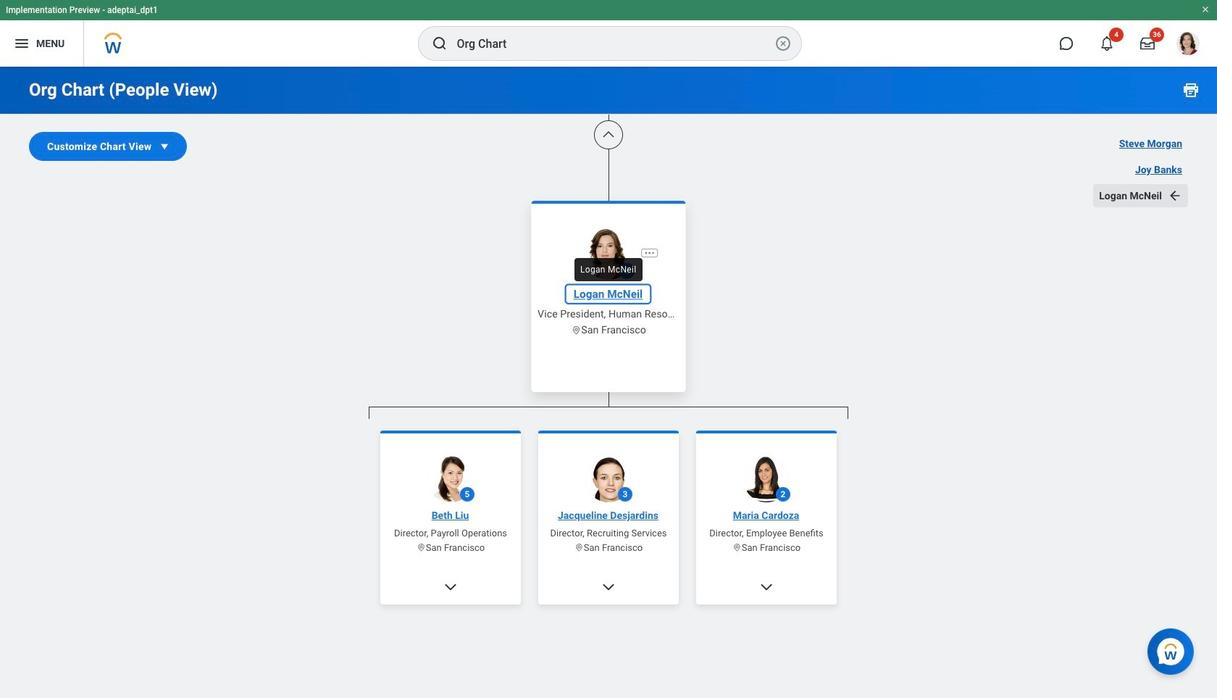 Task type: locate. For each thing, give the bounding box(es) containing it.
banner
[[0, 0, 1218, 67]]

1 horizontal spatial chevron down image
[[602, 580, 616, 594]]

1 location image from the left
[[575, 543, 584, 552]]

1 vertical spatial location image
[[417, 543, 426, 552]]

main content
[[0, 0, 1218, 698]]

0 horizontal spatial location image
[[575, 543, 584, 552]]

chevron down image
[[444, 580, 458, 594], [602, 580, 616, 594]]

profile logan mcneil image
[[1177, 32, 1201, 58]]

location image
[[575, 543, 584, 552], [733, 543, 742, 552]]

location image
[[571, 324, 582, 335], [417, 543, 426, 552]]

logan mcneil, logan mcneil, 3 direct reports element
[[369, 419, 849, 698]]

2 location image from the left
[[733, 543, 742, 552]]

2 chevron down image from the left
[[602, 580, 616, 594]]

notifications large image
[[1101, 36, 1115, 51]]

0 vertical spatial location image
[[571, 324, 582, 335]]

tooltip
[[571, 254, 647, 286]]

chevron down image
[[760, 580, 774, 594]]

Search Workday  search field
[[457, 28, 772, 59]]

1 horizontal spatial location image
[[571, 324, 582, 335]]

0 horizontal spatial chevron down image
[[444, 580, 458, 594]]

1 horizontal spatial location image
[[733, 543, 742, 552]]

related actions image
[[644, 247, 656, 259]]



Task type: vqa. For each thing, say whether or not it's contained in the screenshot.
arrow left Icon
yes



Task type: describe. For each thing, give the bounding box(es) containing it.
location image for chevron down icon
[[733, 543, 742, 552]]

close environment banner image
[[1202, 5, 1211, 14]]

arrow left image
[[1169, 188, 1183, 203]]

location image for first chevron down image from the right
[[575, 543, 584, 552]]

caret down image
[[157, 139, 172, 154]]

1 chevron down image from the left
[[444, 580, 458, 594]]

0 horizontal spatial location image
[[417, 543, 426, 552]]

justify image
[[13, 35, 30, 52]]

inbox large image
[[1141, 36, 1156, 51]]

x circle image
[[775, 35, 792, 52]]

print org chart image
[[1183, 81, 1201, 99]]

search image
[[431, 35, 448, 52]]

chevron up image
[[602, 128, 616, 142]]



